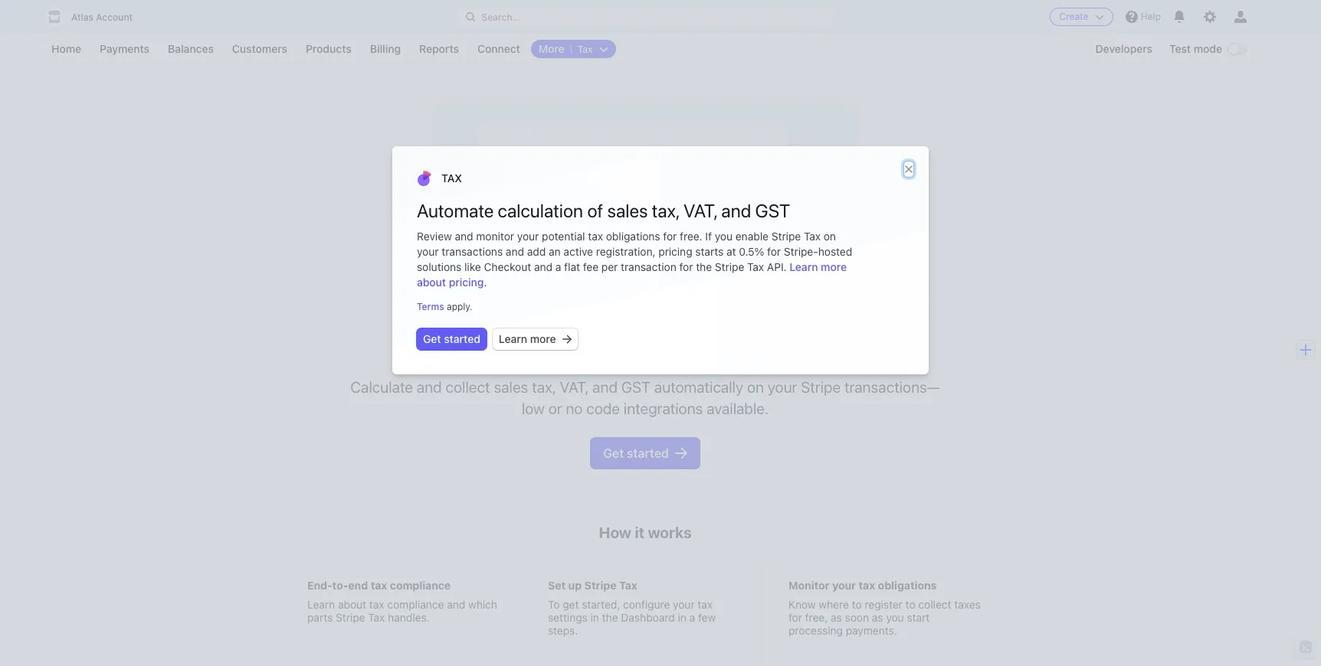 Task type: locate. For each thing, give the bounding box(es) containing it.
sales inside calculate and collect sales tax, vat, and gst automatically on your stripe transactions— low or no code integrations available.
[[494, 379, 528, 396]]

stripe right parts
[[336, 612, 365, 625]]

tax up register
[[859, 579, 875, 592]]

started
[[444, 332, 480, 345], [627, 447, 669, 461]]

1 horizontal spatial collect
[[918, 598, 952, 612]]

obligations up register
[[878, 579, 937, 592]]

learn
[[790, 260, 818, 273], [499, 332, 527, 345], [307, 598, 335, 612]]

sales for of
[[607, 200, 648, 221]]

0 vertical spatial a
[[555, 260, 561, 273]]

compliance up handles.
[[390, 579, 451, 592]]

0 horizontal spatial pricing
[[449, 276, 484, 289]]

0 horizontal spatial learn
[[307, 598, 335, 612]]

0 vertical spatial on
[[824, 230, 836, 243]]

more inside learn more 'link'
[[530, 332, 556, 345]]

stripe
[[772, 230, 801, 243], [715, 260, 744, 273], [671, 344, 731, 369], [801, 379, 841, 396], [584, 579, 617, 592], [336, 612, 365, 625]]

1 horizontal spatial pricing
[[659, 245, 692, 258]]

pricing down like
[[449, 276, 484, 289]]

registration,
[[596, 245, 656, 258]]

0 vertical spatial get
[[423, 332, 441, 345]]

settings
[[548, 612, 588, 625]]

on inside review and monitor your potential tax obligations for free.     if you enable stripe tax on your transactions and add an active registration,     pricing starts at 0.5% for stripe-hosted solutions like checkout     and a flat fee per transaction for the stripe tax api.
[[824, 230, 836, 243]]

where
[[819, 598, 849, 612]]

parts
[[307, 612, 333, 625]]

taxes inside monitor your tax obligations know where to register to collect taxes for free, as soon as you start processing payments.
[[954, 598, 981, 612]]

tax up configure
[[619, 579, 638, 592]]

0 vertical spatial automate
[[417, 200, 494, 221]]

1 horizontal spatial vat,
[[684, 200, 717, 221]]

0 horizontal spatial started
[[444, 332, 480, 345]]

you inside review and monitor your potential tax obligations for free.     if you enable stripe tax on your transactions and add an active registration,     pricing starts at 0.5% for stripe-hosted solutions like checkout     and a flat fee per transaction for the stripe tax api.
[[715, 230, 733, 243]]

0 vertical spatial more
[[821, 260, 847, 273]]

0 vertical spatial tax,
[[652, 200, 680, 221]]

about down solutions
[[417, 276, 446, 289]]

0 vertical spatial transactions
[[442, 245, 503, 258]]

vat, inside calculate and collect sales tax, vat, and gst automatically on your stripe transactions— low or no code integrations available.
[[560, 379, 589, 396]]

code
[[586, 400, 620, 418]]

learn inside the learn more about pricing
[[790, 260, 818, 273]]

0 vertical spatial sales
[[607, 200, 648, 221]]

get down code
[[603, 447, 624, 461]]

end-to-end tax compliance learn about tax compliance and which parts stripe tax handles.
[[307, 579, 497, 625]]

a
[[555, 260, 561, 273], [689, 612, 695, 625]]

automatically
[[654, 379, 743, 396]]

soon
[[845, 612, 869, 625]]

compliance left which
[[387, 598, 444, 612]]

tax left handles.
[[369, 598, 384, 612]]

your up calculate and collect sales tax, vat, and gst automatically on your stripe transactions— low or no code integrations available.
[[621, 344, 666, 369]]

a left flat
[[555, 260, 561, 273]]

on up the hosted
[[824, 230, 836, 243]]

transactions inside review and monitor your potential tax obligations for free.     if you enable stripe tax on your transactions and add an active registration,     pricing starts at 0.5% for stripe-hosted solutions like checkout     and a flat fee per transaction for the stripe tax api.
[[442, 245, 503, 258]]

in left few
[[678, 612, 687, 625]]

get started
[[423, 332, 480, 345], [603, 447, 669, 461]]

automate down apply.
[[429, 344, 528, 369]]

0 horizontal spatial on
[[591, 344, 617, 369]]

1 horizontal spatial to
[[906, 598, 916, 612]]

terms apply.
[[417, 301, 472, 312]]

1 vertical spatial taxes
[[954, 598, 981, 612]]

get started down terms apply.
[[423, 332, 480, 345]]

2 vertical spatial learn
[[307, 598, 335, 612]]

taxes right the start at the bottom right
[[954, 598, 981, 612]]

tax, for of
[[652, 200, 680, 221]]

tax, up low
[[532, 379, 556, 396]]

sales
[[607, 200, 648, 221], [494, 379, 528, 396]]

more for learn more
[[530, 332, 556, 345]]

collect inside monitor your tax obligations know where to register to collect taxes for free, as soon as you start processing payments.
[[918, 598, 952, 612]]

as right soon
[[872, 612, 883, 625]]

0 vertical spatial gst
[[755, 200, 790, 221]]

learn down stripe-
[[790, 260, 818, 273]]

1 vertical spatial learn
[[499, 332, 527, 345]]

tax up active
[[588, 230, 603, 243]]

0 vertical spatial about
[[417, 276, 446, 289]]

more inside the learn more about pricing
[[821, 260, 847, 273]]

1 vertical spatial the
[[602, 612, 618, 625]]

0 vertical spatial learn
[[790, 260, 818, 273]]

0 horizontal spatial vat,
[[560, 379, 589, 396]]

atlas account
[[71, 11, 133, 23]]

0 horizontal spatial a
[[555, 260, 561, 273]]

balances
[[168, 42, 214, 55]]

transactions—
[[844, 379, 940, 396]]

1 vertical spatial about
[[338, 598, 366, 612]]

1 vertical spatial gst
[[621, 379, 651, 396]]

and down add
[[534, 260, 553, 273]]

vat, up no
[[560, 379, 589, 396]]

start
[[907, 612, 930, 625]]

up
[[568, 579, 582, 592]]

stripe inside the set up stripe tax to get started, configure your tax settings in the dashboard in a few steps.
[[584, 579, 617, 592]]

0 vertical spatial pricing
[[659, 245, 692, 258]]

tax inside monitor your tax obligations know where to register to collect taxes for free, as soon as you start processing payments.
[[859, 579, 875, 592]]

sales right "of" on the left
[[607, 200, 648, 221]]

1 vertical spatial started
[[627, 447, 669, 461]]

1 horizontal spatial more
[[821, 260, 847, 273]]

1 vertical spatial obligations
[[878, 579, 937, 592]]

transactions
[[442, 245, 503, 258], [736, 344, 861, 369]]

get down terms link
[[423, 332, 441, 345]]

taxes
[[532, 344, 587, 369], [954, 598, 981, 612]]

0 horizontal spatial to
[[852, 598, 862, 612]]

1 vertical spatial you
[[886, 612, 904, 625]]

obligations
[[606, 230, 660, 243], [878, 579, 937, 592]]

tax
[[578, 44, 593, 55], [441, 171, 462, 184], [804, 230, 821, 243], [747, 260, 764, 273], [619, 579, 638, 592], [368, 612, 385, 625]]

gst down automate taxes on your stripe transactions at the bottom of page
[[621, 379, 651, 396]]

1 horizontal spatial on
[[747, 379, 764, 396]]

of
[[587, 200, 603, 221]]

configure
[[623, 598, 670, 612]]

set
[[548, 579, 566, 592]]

2 in from the left
[[678, 612, 687, 625]]

0 horizontal spatial about
[[338, 598, 366, 612]]

more
[[821, 260, 847, 273], [530, 332, 556, 345]]

pricing
[[659, 245, 692, 258], [449, 276, 484, 289]]

vat, up the if
[[684, 200, 717, 221]]

stripe up started,
[[584, 579, 617, 592]]

a left few
[[689, 612, 695, 625]]

and up code
[[592, 379, 618, 396]]

1 vertical spatial pricing
[[449, 276, 484, 289]]

home link
[[44, 40, 89, 58]]

on
[[824, 230, 836, 243], [591, 344, 617, 369], [747, 379, 764, 396]]

1 vertical spatial get started button
[[591, 438, 700, 469]]

automate taxes on your stripe transactions
[[429, 344, 861, 369]]

1 vertical spatial sales
[[494, 379, 528, 396]]

developers link
[[1088, 40, 1160, 58]]

stripe inside calculate and collect sales tax, vat, and gst automatically on your stripe transactions— low or no code integrations available.
[[801, 379, 841, 396]]

on up code
[[591, 344, 617, 369]]

gst inside calculate and collect sales tax, vat, and gst automatically on your stripe transactions— low or no code integrations available.
[[621, 379, 651, 396]]

know
[[789, 598, 816, 612]]

payments link
[[92, 40, 157, 58]]

tax inside review and monitor your potential tax obligations for free.     if you enable stripe tax on your transactions and add an active registration,     pricing starts at 0.5% for stripe-hosted solutions like checkout     and a flat fee per transaction for the stripe tax api.
[[588, 230, 603, 243]]

started down integrations
[[627, 447, 669, 461]]

1 horizontal spatial gst
[[755, 200, 790, 221]]

flat
[[564, 260, 580, 273]]

how
[[599, 524, 632, 542]]

1 vertical spatial get started
[[603, 447, 669, 461]]

tax, for collect
[[532, 379, 556, 396]]

to
[[852, 598, 862, 612], [906, 598, 916, 612]]

billing
[[370, 42, 401, 55]]

tax, up review and monitor your potential tax obligations for free.     if you enable stripe tax on your transactions and add an active registration,     pricing starts at 0.5% for stripe-hosted solutions like checkout     and a flat fee per transaction for the stripe tax api.
[[652, 200, 680, 221]]

1 horizontal spatial get started
[[603, 447, 669, 461]]

0 vertical spatial you
[[715, 230, 733, 243]]

learn left svg icon
[[499, 332, 527, 345]]

get
[[563, 598, 579, 612]]

tax down 0.5%
[[747, 260, 764, 273]]

hosted
[[818, 245, 852, 258]]

0 horizontal spatial tax,
[[532, 379, 556, 396]]

0 horizontal spatial as
[[831, 612, 842, 625]]

automate calculation of sales tax, vat, and gst
[[417, 200, 790, 221]]

tax right configure
[[698, 598, 713, 612]]

1 vertical spatial a
[[689, 612, 695, 625]]

to right 'where'
[[852, 598, 862, 612]]

0 horizontal spatial get started
[[423, 332, 480, 345]]

started for the bottommost get started button
[[627, 447, 669, 461]]

get started button
[[417, 329, 487, 350], [591, 438, 700, 469]]

tax, inside calculate and collect sales tax, vat, and gst automatically on your stripe transactions— low or no code integrations available.
[[532, 379, 556, 396]]

tax right end
[[371, 579, 387, 592]]

0 horizontal spatial obligations
[[606, 230, 660, 243]]

learn down end-
[[307, 598, 335, 612]]

0 vertical spatial started
[[444, 332, 480, 345]]

for
[[663, 230, 677, 243], [767, 245, 781, 258], [679, 260, 693, 273], [789, 612, 802, 625]]

about
[[417, 276, 446, 289], [338, 598, 366, 612]]

learn inside learn more 'link'
[[499, 332, 527, 345]]

for up api.
[[767, 245, 781, 258]]

your
[[517, 230, 539, 243], [417, 245, 439, 258], [621, 344, 666, 369], [768, 379, 797, 396], [832, 579, 856, 592], [673, 598, 695, 612]]

get started down integrations
[[603, 447, 669, 461]]

0 horizontal spatial the
[[602, 612, 618, 625]]

1 vertical spatial vat,
[[560, 379, 589, 396]]

0 horizontal spatial in
[[591, 612, 599, 625]]

tax,
[[652, 200, 680, 221], [532, 379, 556, 396]]

like
[[464, 260, 481, 273]]

handles.
[[388, 612, 430, 625]]

0 horizontal spatial sales
[[494, 379, 528, 396]]

1 vertical spatial automate
[[429, 344, 528, 369]]

end-
[[307, 579, 332, 592]]

the down starts
[[696, 260, 712, 273]]

terms link
[[417, 301, 444, 312]]

1 horizontal spatial learn
[[499, 332, 527, 345]]

developers
[[1096, 42, 1153, 55]]

on up available.
[[747, 379, 764, 396]]

1 horizontal spatial you
[[886, 612, 904, 625]]

tax left handles.
[[368, 612, 385, 625]]

to right register
[[906, 598, 916, 612]]

on inside calculate and collect sales tax, vat, and gst automatically on your stripe transactions— low or no code integrations available.
[[747, 379, 764, 396]]

pricing down free.
[[659, 245, 692, 258]]

0 horizontal spatial get
[[423, 332, 441, 345]]

1 vertical spatial get
[[603, 447, 624, 461]]

2 horizontal spatial on
[[824, 230, 836, 243]]

started down apply.
[[444, 332, 480, 345]]

0 horizontal spatial you
[[715, 230, 733, 243]]

0 vertical spatial vat,
[[684, 200, 717, 221]]

2 vertical spatial on
[[747, 379, 764, 396]]

0 vertical spatial get started
[[423, 332, 480, 345]]

taxes down svg icon
[[532, 344, 587, 369]]

end
[[348, 579, 368, 592]]

and left which
[[447, 598, 465, 612]]

as right "free,"
[[831, 612, 842, 625]]

your up 'where'
[[832, 579, 856, 592]]

your up available.
[[768, 379, 797, 396]]

1 horizontal spatial in
[[678, 612, 687, 625]]

more left svg icon
[[530, 332, 556, 345]]

tax inside end-to-end tax compliance learn about tax compliance and which parts stripe tax handles.
[[368, 612, 385, 625]]

connect
[[477, 42, 520, 55]]

learn for learn more
[[499, 332, 527, 345]]

about inside end-to-end tax compliance learn about tax compliance and which parts stripe tax handles.
[[338, 598, 366, 612]]

1 vertical spatial collect
[[918, 598, 952, 612]]

1 vertical spatial on
[[591, 344, 617, 369]]

you right the if
[[715, 230, 733, 243]]

2 horizontal spatial learn
[[790, 260, 818, 273]]

gst for of
[[755, 200, 790, 221]]

the inside review and monitor your potential tax obligations for free.     if you enable stripe tax on your transactions and add an active registration,     pricing starts at 0.5% for stripe-hosted solutions like checkout     and a flat fee per transaction for the stripe tax api.
[[696, 260, 712, 273]]

1 horizontal spatial a
[[689, 612, 695, 625]]

stripe up automatically
[[671, 344, 731, 369]]

1 horizontal spatial get started button
[[591, 438, 700, 469]]

1 horizontal spatial transactions
[[736, 344, 861, 369]]

about down end
[[338, 598, 366, 612]]

1 horizontal spatial started
[[627, 447, 669, 461]]

the left the 'dashboard'
[[602, 612, 618, 625]]

more down the hosted
[[821, 260, 847, 273]]

pricing inside review and monitor your potential tax obligations for free.     if you enable stripe tax on your transactions and add an active registration,     pricing starts at 0.5% for stripe-hosted solutions like checkout     and a flat fee per transaction for the stripe tax api.
[[659, 245, 692, 258]]

in right settings
[[591, 612, 599, 625]]

0 horizontal spatial collect
[[446, 379, 490, 396]]

1 horizontal spatial tax,
[[652, 200, 680, 221]]

gst for collect
[[621, 379, 651, 396]]

1 horizontal spatial the
[[696, 260, 712, 273]]

0 vertical spatial the
[[696, 260, 712, 273]]

in
[[591, 612, 599, 625], [678, 612, 687, 625]]

calculate and collect sales tax, vat, and gst automatically on your stripe transactions— low or no code integrations available.
[[350, 379, 940, 418]]

learn for learn more about pricing
[[790, 260, 818, 273]]

0 vertical spatial collect
[[446, 379, 490, 396]]

0 vertical spatial obligations
[[606, 230, 660, 243]]

0 horizontal spatial more
[[530, 332, 556, 345]]

if
[[705, 230, 712, 243]]

1 horizontal spatial get
[[603, 447, 624, 461]]

automate up review on the left top
[[417, 200, 494, 221]]

0 horizontal spatial gst
[[621, 379, 651, 396]]

active
[[564, 245, 593, 258]]

1 horizontal spatial as
[[872, 612, 883, 625]]

products
[[306, 42, 352, 55]]

1 to from the left
[[852, 598, 862, 612]]

0 horizontal spatial transactions
[[442, 245, 503, 258]]

stripe down at
[[715, 260, 744, 273]]

you left the start at the bottom right
[[886, 612, 904, 625]]

0 horizontal spatial taxes
[[532, 344, 587, 369]]

1 vertical spatial more
[[530, 332, 556, 345]]

your left few
[[673, 598, 695, 612]]

payments.
[[846, 625, 897, 638]]

stripe left transactions—
[[801, 379, 841, 396]]

1 horizontal spatial about
[[417, 276, 446, 289]]

1 horizontal spatial taxes
[[954, 598, 981, 612]]

it
[[635, 524, 645, 542]]

create button
[[1050, 8, 1113, 26]]

few
[[698, 612, 716, 625]]

your inside monitor your tax obligations know where to register to collect taxes for free, as soon as you start processing payments.
[[832, 579, 856, 592]]

2 to from the left
[[906, 598, 916, 612]]

gst
[[755, 200, 790, 221], [621, 379, 651, 396]]

products link
[[298, 40, 359, 58]]

monitor
[[476, 230, 514, 243]]

0 horizontal spatial get started button
[[417, 329, 487, 350]]

and right review on the left top
[[455, 230, 473, 243]]

1 horizontal spatial sales
[[607, 200, 648, 221]]

1 vertical spatial tax,
[[532, 379, 556, 396]]

your up add
[[517, 230, 539, 243]]

1 horizontal spatial obligations
[[878, 579, 937, 592]]

search…
[[482, 11, 520, 23]]

for left "free,"
[[789, 612, 802, 625]]

tax
[[588, 230, 603, 243], [371, 579, 387, 592], [859, 579, 875, 592], [369, 598, 384, 612], [698, 598, 713, 612]]

get started button down terms apply.
[[417, 329, 487, 350]]

gst up enable
[[755, 200, 790, 221]]

get started for top get started button
[[423, 332, 480, 345]]

and
[[721, 200, 751, 221], [455, 230, 473, 243], [506, 245, 524, 258], [534, 260, 553, 273], [417, 379, 442, 396], [592, 379, 618, 396], [447, 598, 465, 612]]

obligations up registration,
[[606, 230, 660, 243]]

vat,
[[684, 200, 717, 221], [560, 379, 589, 396]]

sales up low
[[494, 379, 528, 396]]

your down review on the left top
[[417, 245, 439, 258]]

get started button down integrations
[[591, 438, 700, 469]]



Task type: describe. For each thing, give the bounding box(es) containing it.
review
[[417, 230, 452, 243]]

.
[[484, 276, 487, 289]]

terms
[[417, 301, 444, 312]]

potential
[[542, 230, 585, 243]]

works
[[648, 524, 692, 542]]

for inside monitor your tax obligations know where to register to collect taxes for free, as soon as you start processing payments.
[[789, 612, 802, 625]]

2 as from the left
[[872, 612, 883, 625]]

or
[[548, 400, 562, 418]]

fee
[[583, 260, 599, 273]]

learn inside end-to-end tax compliance learn about tax compliance and which parts stripe tax handles.
[[307, 598, 335, 612]]

tax inside the set up stripe tax to get started, configure your tax settings in the dashboard in a few steps.
[[698, 598, 713, 612]]

tax right the more
[[578, 44, 593, 55]]

api.
[[767, 260, 787, 273]]

a simplified invoice showing a sales tax line with some information on how the tax is calculated. image
[[453, 116, 847, 328]]

0.5%
[[739, 245, 764, 258]]

automate for automate calculation of sales tax, vat, and gst
[[417, 200, 494, 221]]

stripe-
[[784, 245, 818, 258]]

1 as from the left
[[831, 612, 842, 625]]

obligations inside review and monitor your potential tax obligations for free.     if you enable stripe tax on your transactions and add an active registration,     pricing starts at 0.5% for stripe-hosted solutions like checkout     and a flat fee per transaction for the stripe tax api.
[[606, 230, 660, 243]]

how it works
[[599, 524, 692, 542]]

and right calculate
[[417, 379, 442, 396]]

more
[[539, 42, 565, 55]]

obligations inside monitor your tax obligations know where to register to collect taxes for free, as soon as you start processing payments.
[[878, 579, 937, 592]]

customers link
[[224, 40, 295, 58]]

free.
[[680, 230, 702, 243]]

transaction
[[621, 260, 676, 273]]

payments
[[100, 42, 150, 55]]

account
[[96, 11, 133, 23]]

calculate
[[350, 379, 413, 396]]

get for the bottommost get started button
[[603, 447, 624, 461]]

review and monitor your potential tax obligations for free.     if you enable stripe tax on your transactions and add an active registration,     pricing starts at 0.5% for stripe-hosted solutions like checkout     and a flat fee per transaction for the stripe tax api.
[[417, 230, 852, 273]]

free,
[[805, 612, 828, 625]]

your inside the set up stripe tax to get started, configure your tax settings in the dashboard in a few steps.
[[673, 598, 695, 612]]

the inside the set up stripe tax to get started, configure your tax settings in the dashboard in a few steps.
[[602, 612, 618, 625]]

billing link
[[362, 40, 408, 58]]

per
[[601, 260, 618, 273]]

no
[[566, 400, 583, 418]]

and inside end-to-end tax compliance learn about tax compliance and which parts stripe tax handles.
[[447, 598, 465, 612]]

balances link
[[160, 40, 221, 58]]

at
[[727, 245, 736, 258]]

and up enable
[[721, 200, 751, 221]]

monitor
[[789, 579, 830, 592]]

learn more about pricing
[[417, 260, 847, 289]]

svg image
[[562, 335, 571, 344]]

available.
[[707, 400, 769, 418]]

customers
[[232, 42, 287, 55]]

more for learn more about pricing
[[821, 260, 847, 273]]

stripe inside end-to-end tax compliance learn about tax compliance and which parts stripe tax handles.
[[336, 612, 365, 625]]

and up checkout
[[506, 245, 524, 258]]

tax up review on the left top
[[441, 171, 462, 184]]

learn more about pricing link
[[417, 260, 847, 289]]

a inside the set up stripe tax to get started, configure your tax settings in the dashboard in a few steps.
[[689, 612, 695, 625]]

automate for automate taxes on your stripe transactions
[[429, 344, 528, 369]]

test mode
[[1169, 42, 1222, 55]]

notifications image
[[1173, 11, 1186, 23]]

you inside monitor your tax obligations know where to register to collect taxes for free, as soon as you start processing payments.
[[886, 612, 904, 625]]

1 vertical spatial transactions
[[736, 344, 861, 369]]

mode
[[1194, 42, 1222, 55]]

connect link
[[470, 40, 528, 58]]

get for top get started button
[[423, 332, 441, 345]]

a inside review and monitor your potential tax obligations for free.     if you enable stripe tax on your transactions and add an active registration,     pricing starts at 0.5% for stripe-hosted solutions like checkout     and a flat fee per transaction for the stripe tax api.
[[555, 260, 561, 273]]

learn more link
[[493, 329, 578, 350]]

monitor your tax obligations know where to register to collect taxes for free, as soon as you start processing payments.
[[789, 579, 981, 638]]

add
[[527, 245, 546, 258]]

integrations
[[624, 400, 703, 418]]

processing
[[789, 625, 843, 638]]

learn more
[[499, 332, 556, 345]]

calculation
[[498, 200, 583, 221]]

to
[[548, 598, 560, 612]]

to-
[[332, 579, 348, 592]]

apply.
[[447, 301, 472, 312]]

set up stripe tax to get started, configure your tax settings in the dashboard in a few steps.
[[548, 579, 716, 638]]

solutions
[[417, 260, 462, 273]]

low
[[522, 400, 545, 418]]

tax inside the set up stripe tax to get started, configure your tax settings in the dashboard in a few steps.
[[619, 579, 638, 592]]

pricing inside the learn more about pricing
[[449, 276, 484, 289]]

atlas
[[71, 11, 94, 23]]

test
[[1169, 42, 1191, 55]]

1 in from the left
[[591, 612, 599, 625]]

vat, for of
[[684, 200, 717, 221]]

0 vertical spatial compliance
[[390, 579, 451, 592]]

sales for collect
[[494, 379, 528, 396]]

0 vertical spatial taxes
[[532, 344, 587, 369]]

stripe up stripe-
[[772, 230, 801, 243]]

started for top get started button
[[444, 332, 480, 345]]

which
[[468, 598, 497, 612]]

home
[[51, 42, 81, 55]]

your inside calculate and collect sales tax, vat, and gst automatically on your stripe transactions— low or no code integrations available.
[[768, 379, 797, 396]]

1 vertical spatial compliance
[[387, 598, 444, 612]]

register
[[865, 598, 903, 612]]

steps.
[[548, 625, 578, 638]]

about inside the learn more about pricing
[[417, 276, 446, 289]]

for left free.
[[663, 230, 677, 243]]

Search… search field
[[457, 7, 834, 26]]

checkout
[[484, 260, 531, 273]]

reports
[[419, 42, 459, 55]]

dashboard
[[621, 612, 675, 625]]

enable
[[736, 230, 769, 243]]

atlas account button
[[44, 6, 148, 28]]

get started for the bottommost get started button
[[603, 447, 669, 461]]

create
[[1059, 11, 1089, 22]]

vat, for collect
[[560, 379, 589, 396]]

tax up stripe-
[[804, 230, 821, 243]]

0 vertical spatial get started button
[[417, 329, 487, 350]]

an
[[549, 245, 561, 258]]

for down free.
[[679, 260, 693, 273]]

collect inside calculate and collect sales tax, vat, and gst automatically on your stripe transactions— low or no code integrations available.
[[446, 379, 490, 396]]

starts
[[695, 245, 724, 258]]

reports link
[[412, 40, 467, 58]]



Task type: vqa. For each thing, say whether or not it's contained in the screenshot.
collect to the top
yes



